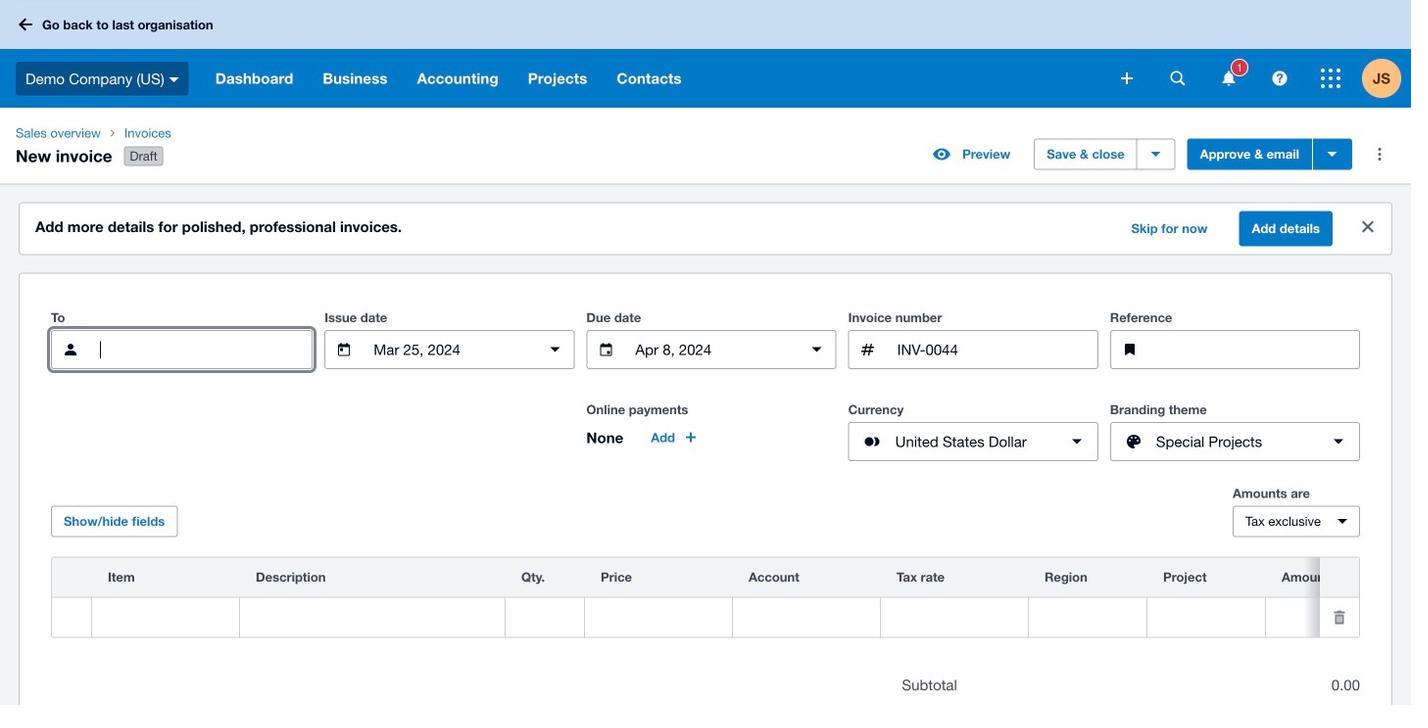 Task type: describe. For each thing, give the bounding box(es) containing it.
1 horizontal spatial svg image
[[1273, 71, 1287, 86]]

contact element
[[51, 330, 313, 370]]

more invoice options image
[[1360, 135, 1400, 174]]

0 horizontal spatial svg image
[[19, 18, 32, 31]]

remove image
[[1320, 598, 1359, 638]]

invoice number element
[[848, 330, 1098, 370]]

2 horizontal spatial svg image
[[1321, 69, 1341, 88]]

more date options image
[[536, 330, 575, 370]]



Task type: vqa. For each thing, say whether or not it's contained in the screenshot.
text box
yes



Task type: locate. For each thing, give the bounding box(es) containing it.
invoice line item list element
[[51, 557, 1411, 639]]

None text field
[[98, 331, 312, 369], [895, 331, 1097, 369], [98, 331, 312, 369], [895, 331, 1097, 369]]

None text field
[[372, 331, 528, 369], [634, 331, 790, 369], [1157, 331, 1359, 369], [240, 599, 505, 637], [372, 331, 528, 369], [634, 331, 790, 369], [1157, 331, 1359, 369], [240, 599, 505, 637]]

banner
[[0, 0, 1411, 108]]

svg image
[[1171, 71, 1185, 86], [1223, 71, 1235, 86], [1121, 73, 1133, 84], [169, 77, 179, 82]]

more date options image
[[797, 330, 837, 370]]

svg image
[[19, 18, 32, 31], [1321, 69, 1341, 88], [1273, 71, 1287, 86]]

None field
[[92, 599, 239, 637], [506, 599, 584, 637], [585, 599, 732, 637], [1266, 599, 1411, 637], [92, 599, 239, 637], [506, 599, 584, 637], [585, 599, 732, 637], [1266, 599, 1411, 637]]

more line item options element
[[1320, 558, 1359, 597]]



